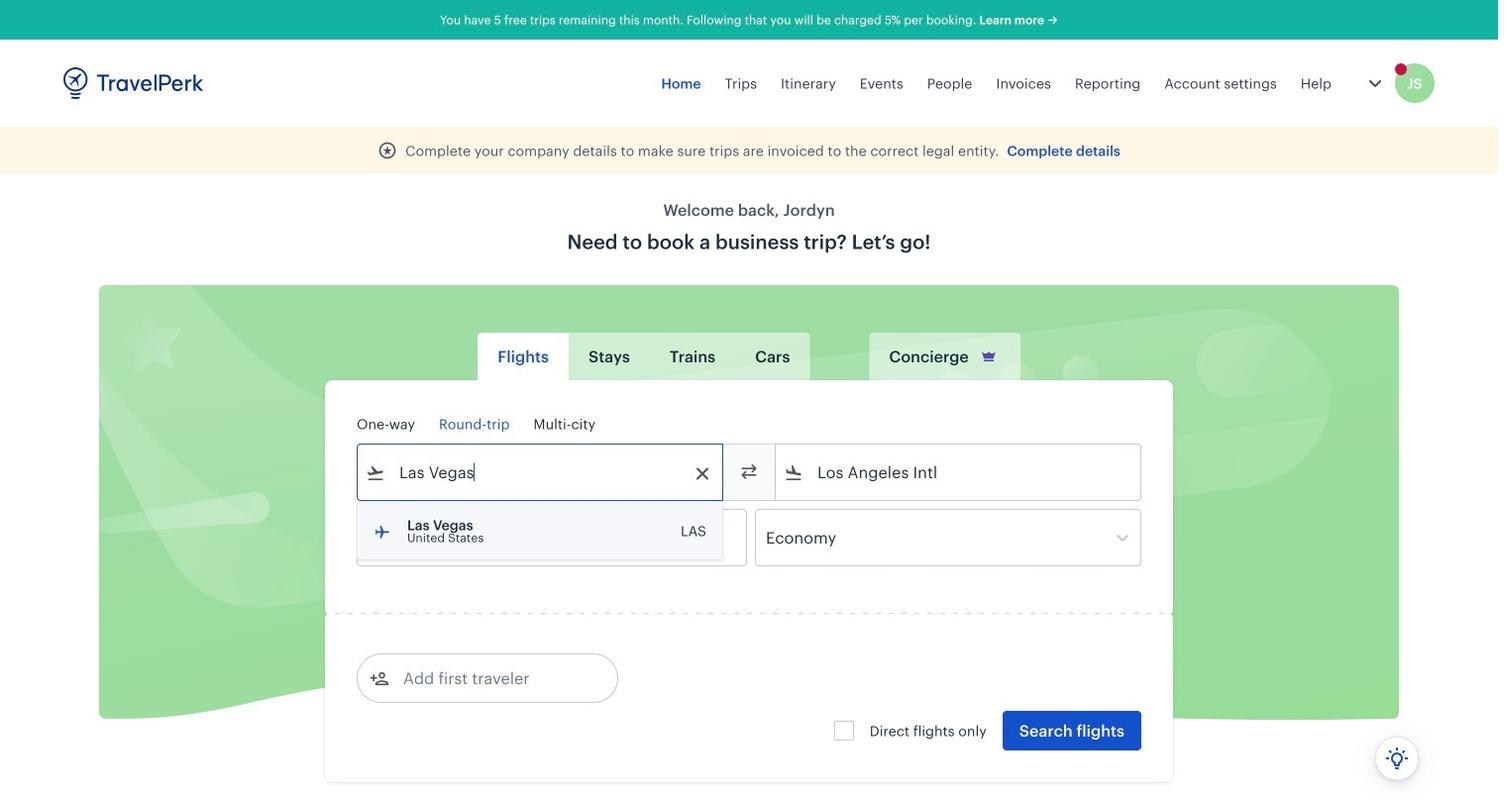 Task type: describe. For each thing, give the bounding box(es) containing it.
Depart text field
[[386, 510, 489, 566]]

From search field
[[386, 457, 697, 489]]



Task type: locate. For each thing, give the bounding box(es) containing it.
Add first traveler search field
[[389, 663, 596, 695]]

To search field
[[804, 457, 1115, 489]]

Return text field
[[503, 510, 606, 566]]



